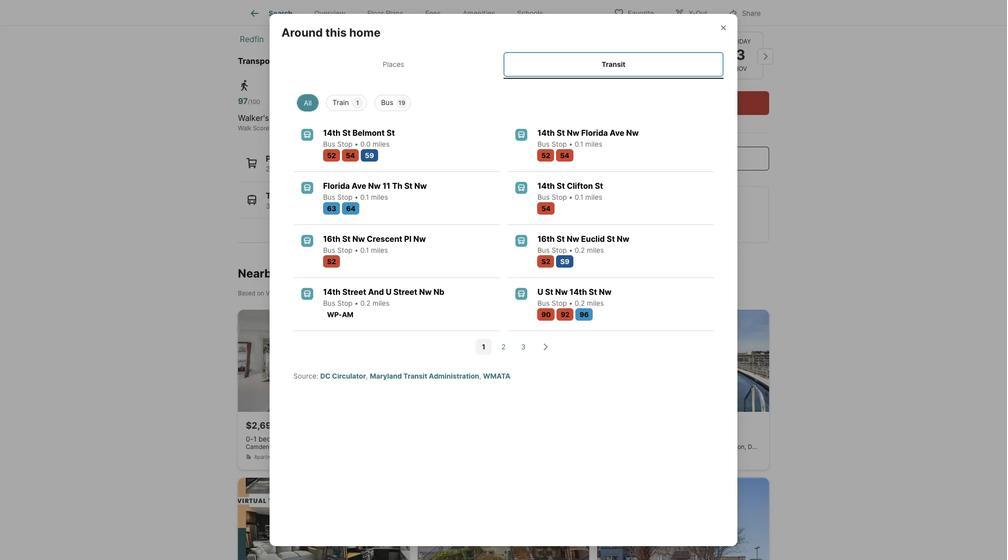 Task type: vqa. For each thing, say whether or not it's contained in the screenshot.
second 1 bath from right
no



Task type: locate. For each thing, give the bounding box(es) containing it.
1 s2 from the left
[[327, 257, 336, 266]]

next image
[[758, 49, 773, 64]]

dc left 20009
[[748, 443, 757, 451]]

am-
[[690, 224, 706, 234]]

14
[[313, 4, 326, 18], [339, 56, 348, 66], [281, 289, 288, 297]]

/100 inside 81 /100
[[344, 98, 356, 106]]

14 down washington, dc link
[[339, 56, 348, 66]]

floor plans tab
[[356, 1, 415, 25]]

2 16th from the left
[[538, 234, 555, 244]]

0 horizontal spatial score
[[253, 124, 269, 132]]

florida ave nw 11 th st nw bus stop • 0.1 miles
[[323, 181, 427, 201]]

2 vertical spatial view
[[266, 289, 280, 297]]

ave
[[610, 128, 625, 138], [352, 181, 366, 191]]

0 vertical spatial ave
[[610, 128, 625, 138]]

/100 up walker's
[[248, 98, 260, 106]]

bus image for 14th street and u street nw nb
[[301, 288, 313, 300]]

places inside places 'tab'
[[383, 60, 404, 69]]

0 horizontal spatial florida
[[323, 181, 350, 191]]

bus image
[[301, 182, 313, 194], [516, 182, 528, 194], [301, 235, 313, 247], [516, 235, 528, 247], [301, 288, 313, 300]]

,
[[366, 372, 368, 380], [479, 372, 481, 380]]

19
[[399, 99, 406, 106]]

16th down w47,
[[538, 234, 555, 244]]

around up redfin
[[238, 4, 279, 18]]

42,
[[299, 202, 310, 210]]

• inside '14th st clifton st bus stop • 0.1 miles 54'
[[569, 193, 573, 201]]

• inside 16th st nw crescent pl nw bus stop • 0.1 miles s2
[[355, 246, 359, 254]]

stop down transit score ®
[[337, 140, 353, 148]]

2 horizontal spatial 14
[[339, 56, 348, 66]]

washington, inside button
[[712, 443, 747, 451]]

®
[[269, 124, 273, 132], [372, 124, 376, 132]]

, left wmata link
[[479, 372, 481, 380]]

3
[[736, 47, 746, 64], [521, 343, 526, 351]]

16th inside 16th st nw crescent pl nw bus stop • 0.1 miles s2
[[323, 234, 341, 244]]

places up groceries,
[[266, 154, 292, 164]]

1 horizontal spatial 3
[[736, 47, 746, 64]]

favorite button
[[606, 2, 663, 23]]

bus inside 16th st nw crescent pl nw bus stop • 0.1 miles s2
[[323, 246, 335, 254]]

14 up around this home in the top of the page
[[313, 4, 326, 18]]

stop up am,
[[552, 193, 567, 201]]

1 right 81 /100
[[356, 99, 359, 106]]

• inside u st nw 14th st nw bus stop • 0.2 miles
[[569, 299, 573, 307]]

columbia link
[[280, 34, 315, 44]]

nearby
[[238, 267, 278, 281]]

amenities tab
[[452, 1, 506, 25]]

stop up 92
[[552, 299, 567, 307]]

dc down floor plans tab
[[379, 34, 391, 44]]

14th
[[323, 128, 341, 138], [538, 128, 555, 138], [538, 181, 555, 191], [323, 287, 341, 297], [570, 287, 587, 297], [677, 443, 690, 451]]

1 , from the left
[[366, 372, 368, 380]]

2 , from the left
[[479, 372, 481, 380]]

1 horizontal spatial wp-
[[547, 202, 561, 210]]

1 vertical spatial 2
[[266, 165, 270, 173]]

0 horizontal spatial ,
[[366, 372, 368, 380]]

1 /100 from the left
[[248, 98, 260, 106]]

1 vertical spatial washington,
[[712, 443, 747, 451]]

54 inside '14th st clifton st bus stop • 0.1 miles 54'
[[542, 204, 551, 213]]

63
[[327, 204, 336, 213]]

2 52 from the left
[[542, 151, 551, 160]]

around down search
[[282, 26, 323, 40]]

$2,699+
[[246, 420, 284, 431]]

1 vertical spatial 14
[[339, 56, 348, 66]]

• inside florida ave nw 11 th st nw bus stop • 0.1 miles
[[355, 193, 359, 201]]

st
[[342, 128, 351, 138], [387, 128, 395, 138], [557, 128, 565, 138], [404, 181, 413, 191], [557, 181, 565, 191], [595, 181, 603, 191], [342, 234, 351, 244], [557, 234, 565, 244], [607, 234, 615, 244], [545, 287, 554, 297], [589, 287, 597, 297], [691, 443, 697, 451]]

places inside places 2 groceries, 27 restaurants, 4 parks
[[266, 154, 292, 164]]

miles up yellow
[[586, 193, 603, 201]]

3 inside button
[[521, 343, 526, 351]]

share button
[[720, 2, 770, 23]]

0 horizontal spatial 3
[[521, 343, 526, 351]]

1 up the wmata
[[482, 343, 486, 351]]

maryland transit administration link
[[370, 372, 479, 380]]

0 vertical spatial 3
[[736, 47, 746, 64]]

0 horizontal spatial 16th
[[323, 234, 341, 244]]

0.1 up clifton
[[575, 140, 584, 148]]

s2 left s9
[[542, 257, 551, 266]]

• inside 14th st belmont st bus stop • 0.0 miles
[[355, 140, 359, 148]]

near down rentals
[[290, 289, 302, 297]]

2 left groceries,
[[266, 165, 270, 173]]

2 inside places 2 groceries, 27 restaurants, 4 parks
[[266, 165, 270, 173]]

1 vertical spatial tab list
[[282, 50, 726, 79]]

54 down 14th st nw florida ave nw bus stop • 0.1 miles
[[560, 151, 570, 160]]

1 horizontal spatial score
[[355, 124, 372, 132]]

14th for 14th st nw florida ave nw
[[538, 128, 555, 138]]

wp- inside 14th street and u street nw nb bus stop • 0.2 miles wp-am
[[327, 310, 342, 319]]

yellow
[[575, 202, 596, 210]]

st inside 14th st nw florida ave nw bus stop • 0.1 miles
[[557, 128, 565, 138]]

columbia
[[280, 34, 315, 44]]

miles down and
[[373, 299, 390, 307]]

325,
[[283, 202, 297, 210]]

bus image up rentals
[[301, 235, 313, 247]]

miles inside 16th st nw euclid st nw bus stop • 0.2 miles
[[587, 246, 604, 254]]

apartment
[[254, 454, 279, 460]]

1 horizontal spatial 54
[[542, 204, 551, 213]]

tab list containing places
[[282, 50, 726, 79]]

bus inside florida ave nw 11 th st nw bus stop • 0.1 miles
[[323, 193, 335, 201]]

around for around this home
[[282, 26, 323, 40]]

1 horizontal spatial dc
[[379, 34, 391, 44]]

photo of 1310 belmont st nw #1, washington, dc 20009 image
[[418, 478, 590, 560]]

bus inside u st nw 14th st nw bus stop • 0.2 miles
[[538, 299, 550, 307]]

2 u from the left
[[538, 287, 543, 297]]

0 vertical spatial near
[[298, 56, 315, 66]]

dc right source:
[[320, 372, 331, 380]]

0 vertical spatial places
[[383, 60, 404, 69]]

transit score ®
[[335, 124, 376, 132]]

14th inside 14th st nw florida ave nw bus stop • 0.1 miles
[[538, 128, 555, 138]]

view right on at the bottom of the page
[[266, 289, 280, 297]]

miles right 0.0
[[373, 140, 390, 148]]

places for places 2 groceries, 27 restaurants, 4 parks
[[266, 154, 292, 164]]

bus image up 42,
[[301, 182, 313, 194]]

0 horizontal spatial washington,
[[331, 34, 377, 44]]

wp- down washington
[[327, 310, 342, 319]]

transit inside tab
[[602, 60, 626, 69]]

redfin link
[[240, 34, 264, 44]]

® down 'paradise'
[[269, 124, 273, 132]]

parks
[[364, 165, 382, 173]]

miles up 64,
[[371, 193, 388, 201]]

bus inside list box
[[381, 98, 393, 106]]

0.2 up 96
[[575, 299, 585, 307]]

2 down x-
[[685, 47, 694, 64]]

0 horizontal spatial view
[[266, 289, 280, 297]]

score down walker's
[[253, 124, 269, 132]]

transit for transit score ®
[[335, 124, 354, 132]]

0.2 inside 16th st nw euclid st nw bus stop • 0.2 miles
[[575, 246, 585, 254]]

stop inside 14th st nw florida ave nw bus stop • 0.1 miles
[[552, 140, 567, 148]]

train
[[333, 98, 349, 106]]

miles down crescent
[[371, 246, 388, 254]]

1 horizontal spatial 52
[[542, 151, 551, 160]]

2 horizontal spatial 2
[[685, 47, 694, 64]]

around
[[238, 4, 279, 18], [282, 26, 323, 40]]

1 vertical spatial around
[[282, 26, 323, 40]]

open
[[623, 224, 643, 234]]

nov
[[735, 65, 747, 72]]

0 horizontal spatial places
[[266, 154, 292, 164]]

® up 59
[[372, 124, 376, 132]]

washington, dc link
[[331, 34, 391, 44]]

1 score from the left
[[253, 124, 269, 132]]

0 horizontal spatial street
[[342, 287, 366, 297]]

am
[[342, 310, 354, 319]]

overview
[[315, 9, 345, 17]]

h8,
[[491, 202, 502, 210]]

0 horizontal spatial ave
[[352, 181, 366, 191]]

® inside walker's paradise walk score ®
[[269, 124, 273, 132]]

list box containing train
[[290, 91, 718, 111]]

beds
[[259, 435, 275, 443]]

2 s2 from the left
[[542, 257, 551, 266]]

places
[[383, 60, 404, 69], [266, 154, 292, 164]]

14 for transportation near view 14
[[339, 56, 348, 66]]

1 16th from the left
[[323, 234, 341, 244]]

1 horizontal spatial s2
[[542, 257, 551, 266]]

miles up 96
[[587, 299, 604, 307]]

stop inside 14th street and u street nw nb bus stop • 0.2 miles wp-am
[[337, 299, 353, 307]]

0 horizontal spatial /100
[[248, 98, 260, 106]]

0 horizontal spatial around
[[238, 4, 279, 18]]

2 vertical spatial dc
[[748, 443, 757, 451]]

0 vertical spatial wp-
[[547, 202, 561, 210]]

street right and
[[394, 287, 417, 297]]

1 vertical spatial florida
[[323, 181, 350, 191]]

miles down euclid
[[587, 246, 604, 254]]

14 for based on view 14 near washington
[[281, 289, 288, 297]]

all
[[304, 99, 312, 107]]

52 down 14th st nw florida ave nw bus stop • 0.1 miles
[[542, 151, 551, 160]]

stop inside 16th st nw crescent pl nw bus stop • 0.1 miles s2
[[337, 246, 353, 254]]

0 vertical spatial 2
[[685, 47, 694, 64]]

2 /100 from the left
[[344, 98, 356, 106]]

1 horizontal spatial u
[[538, 287, 543, 297]]

stop inside '14th st clifton st bus stop • 0.1 miles 54'
[[552, 193, 567, 201]]

source: dc circulator , maryland transit administration , wmata
[[294, 372, 511, 380]]

and
[[368, 287, 384, 297]]

green,
[[441, 202, 462, 210]]

s9,
[[516, 202, 527, 210]]

14th st nw florida ave nw bus stop • 0.1 miles
[[538, 128, 639, 148]]

stop down 64 on the top of page
[[337, 246, 353, 254]]

14th inside 14th st belmont st bus stop • 0.0 miles
[[323, 128, 341, 138]]

list box
[[290, 91, 718, 111]]

1 horizontal spatial street
[[394, 287, 417, 297]]

0 horizontal spatial 52
[[327, 151, 336, 160]]

0 horizontal spatial 2
[[266, 165, 270, 173]]

2 horizontal spatial 54
[[560, 151, 570, 160]]

1 vertical spatial view
[[317, 56, 337, 66]]

s2 up washington
[[327, 257, 336, 266]]

1 vertical spatial dc
[[320, 372, 331, 380]]

miles inside 16th st nw crescent pl nw bus stop • 0.1 miles s2
[[371, 246, 388, 254]]

2 vertical spatial 2
[[502, 343, 506, 351]]

0 vertical spatial dc
[[379, 34, 391, 44]]

near down the columbia "link" at top
[[298, 56, 315, 66]]

stop up clifton
[[552, 140, 567, 148]]

photo of 1340 fairmont st nw #23, washington, dc 20009 image
[[598, 478, 769, 560]]

circulator
[[332, 372, 366, 380]]

1 vertical spatial near
[[290, 289, 302, 297]]

52 up restaurants,
[[327, 151, 336, 160]]

2 vertical spatial 14
[[281, 289, 288, 297]]

photo of 2112 new hampshire ave nw, washington, dc 20009 image
[[418, 310, 590, 412]]

43,
[[312, 202, 322, 210]]

0.1 up 63,
[[360, 193, 369, 201]]

0 vertical spatial 14
[[313, 4, 326, 18]]

dc
[[379, 34, 391, 44], [320, 372, 331, 380], [748, 443, 757, 451]]

14 down nearby rentals
[[281, 289, 288, 297]]

1 left beds
[[253, 435, 257, 443]]

16th inside 16th st nw euclid st nw bus stop • 0.2 miles
[[538, 234, 555, 244]]

tab list inside around this home dialog
[[282, 50, 726, 79]]

1 vertical spatial wp-
[[327, 310, 342, 319]]

schools
[[517, 9, 543, 17]]

u right and
[[386, 287, 392, 297]]

/100 inside 97 /100
[[248, 98, 260, 106]]

52
[[327, 151, 336, 160], [542, 151, 551, 160]]

stop inside florida ave nw 11 th st nw bus stop • 0.1 miles
[[337, 193, 353, 201]]

u
[[386, 287, 392, 297], [538, 287, 543, 297]]

bus image down rentals
[[301, 288, 313, 300]]

tab list containing search
[[238, 0, 562, 25]]

2 horizontal spatial dc
[[748, 443, 757, 451]]

1 vertical spatial places
[[266, 154, 292, 164]]

1 52 from the left
[[327, 151, 336, 160]]

• inside 14th st nw florida ave nw bus stop • 0.1 miles
[[569, 140, 573, 148]]

wp-
[[547, 202, 561, 210], [327, 310, 342, 319]]

14th inside button
[[677, 443, 690, 451]]

photo of 2101 16th st nw, washington, dc 20009 image
[[238, 310, 410, 412]]

1 horizontal spatial ®
[[372, 124, 376, 132]]

1 horizontal spatial places
[[383, 60, 404, 69]]

wp- right w47,
[[547, 202, 561, 210]]

0 vertical spatial florida
[[581, 128, 608, 138]]

stop up s9
[[552, 246, 567, 254]]

54
[[346, 151, 355, 160], [560, 151, 570, 160], [542, 204, 551, 213]]

14th for 14th st belmont st
[[323, 128, 341, 138]]

1 horizontal spatial /100
[[344, 98, 356, 106]]

view down around this home in the top of the page
[[317, 56, 337, 66]]

stop up am
[[337, 299, 353, 307]]

1 horizontal spatial 2
[[502, 343, 506, 351]]

x-out button
[[667, 2, 716, 23]]

stop up 54,
[[337, 193, 353, 201]]

0 horizontal spatial u
[[386, 287, 392, 297]]

home
[[349, 26, 381, 40]]

52,
[[324, 202, 335, 210]]

guided
[[688, 5, 708, 13]]

1 horizontal spatial 16th
[[538, 234, 555, 244]]

0 horizontal spatial dc
[[320, 372, 331, 380]]

54 left am,
[[542, 204, 551, 213]]

63,
[[361, 202, 372, 210]]

th
[[392, 181, 403, 191]]

view up columbia
[[282, 4, 310, 18]]

0.2 for 16th
[[575, 246, 585, 254]]

•
[[355, 140, 359, 148], [569, 140, 573, 148], [355, 193, 359, 201], [569, 193, 573, 201], [355, 246, 359, 254], [569, 246, 573, 254], [355, 299, 359, 307], [569, 299, 573, 307]]

1 vertical spatial 3
[[521, 343, 526, 351]]

nw
[[567, 128, 580, 138], [626, 128, 639, 138], [368, 181, 381, 191], [415, 181, 427, 191], [352, 234, 365, 244], [413, 234, 426, 244], [567, 234, 579, 244], [617, 234, 630, 244], [419, 287, 432, 297], [555, 287, 568, 297], [599, 287, 612, 297]]

0 horizontal spatial ®
[[269, 124, 273, 132]]

bus image for u st nw 14th st nw
[[516, 288, 528, 300]]

0.1
[[575, 140, 584, 148], [360, 193, 369, 201], [575, 193, 584, 201], [360, 246, 369, 254]]

bus image
[[301, 129, 313, 141], [516, 129, 528, 141], [516, 288, 528, 300]]

d32,
[[423, 202, 439, 210]]

tab list
[[238, 0, 562, 25], [282, 50, 726, 79]]

1 horizontal spatial ave
[[610, 128, 625, 138]]

14th inside 14th street and u street nw nb bus stop • 0.2 miles wp-am
[[323, 287, 341, 297]]

paradise
[[271, 113, 304, 123]]

0.2 down and
[[360, 299, 371, 307]]

16th st nw euclid st nw bus stop • 0.2 miles
[[538, 234, 630, 254]]

0 horizontal spatial 54
[[346, 151, 355, 160]]

transit tab
[[504, 52, 724, 77]]

0.1 down crescent
[[360, 246, 369, 254]]

amenities
[[463, 9, 495, 17]]

places 2 groceries, 27 restaurants, 4 parks
[[266, 154, 382, 173]]

54 left 59
[[346, 151, 355, 160]]

groceries,
[[272, 165, 305, 173]]

bus image down the s9,
[[516, 235, 528, 247]]

• inside 16th st nw euclid st nw bus stop • 0.2 miles
[[569, 246, 573, 254]]

1 horizontal spatial around
[[282, 26, 323, 40]]

1 horizontal spatial florida
[[581, 128, 608, 138]]

16th down '63'
[[323, 234, 341, 244]]

photo of 1441 euclid st nw #306, washington, dc 20009 image
[[238, 478, 410, 560]]

$2,699+ 0-1 beds camden roosevelt
[[246, 420, 299, 451]]

fees tab
[[415, 1, 452, 25]]

0 vertical spatial around
[[238, 4, 279, 18]]

score up 0.0
[[355, 124, 372, 132]]

/100 for 81
[[344, 98, 356, 106]]

miles inside 14th st nw florida ave nw bus stop • 0.1 miles
[[586, 140, 603, 148]]

transit for transit
[[602, 60, 626, 69]]

59
[[365, 151, 374, 160]]

stop
[[337, 140, 353, 148], [552, 140, 567, 148], [337, 193, 353, 201], [552, 193, 567, 201], [337, 246, 353, 254], [552, 246, 567, 254], [337, 299, 353, 307], [552, 299, 567, 307]]

transit inside transit 305, 325, 42, 43, 52, 54, 59, 63, 64, 90, 92, 96, d32, green, h2, h4, h8, s2, s9, w47, wp-am, yellow
[[266, 191, 293, 201]]

0 horizontal spatial s2
[[327, 257, 336, 266]]

around view 14
[[238, 4, 326, 18]]

14th inside '14th st clifton st bus stop • 0.1 miles 54'
[[538, 181, 555, 191]]

street left and
[[342, 287, 366, 297]]

90
[[542, 310, 551, 319]]

1 vertical spatial ave
[[352, 181, 366, 191]]

96
[[580, 310, 589, 319]]

0 vertical spatial view
[[282, 4, 310, 18]]

0.1 up yellow
[[575, 193, 584, 201]]

0.2 inside u st nw 14th st nw bus stop • 0.2 miles
[[575, 299, 585, 307]]

, left "maryland" on the left of page
[[366, 372, 368, 380]]

dc inside around this home dialog
[[320, 372, 331, 380]]

1 street from the left
[[342, 287, 366, 297]]

x-
[[689, 9, 696, 17]]

around this home element
[[282, 14, 393, 40]]

miles
[[373, 140, 390, 148], [586, 140, 603, 148], [371, 193, 388, 201], [586, 193, 603, 201], [371, 246, 388, 254], [587, 246, 604, 254], [373, 299, 390, 307], [587, 299, 604, 307]]

nw inside 14th street and u street nw nb bus stop • 0.2 miles wp-am
[[419, 287, 432, 297]]

bus image for 14th st nw florida ave nw
[[516, 129, 528, 141]]

0.2 down euclid
[[575, 246, 585, 254]]

walker's paradise walk score ®
[[238, 113, 304, 132]]

2 left 3 button
[[502, 343, 506, 351]]

0.1 inside '14th st clifton st bus stop • 0.1 miles 54'
[[575, 193, 584, 201]]

2 horizontal spatial view
[[317, 56, 337, 66]]

miles up clifton
[[586, 140, 603, 148]]

around inside around this home element
[[282, 26, 323, 40]]

open today: 9:00 am-6:00 pm
[[623, 224, 737, 234]]

/100 up transit score ®
[[344, 98, 356, 106]]

0 horizontal spatial 14
[[281, 289, 288, 297]]

2 ® from the left
[[372, 124, 376, 132]]

bus image up the s9,
[[516, 182, 528, 194]]

1 ® from the left
[[269, 124, 273, 132]]

1 u from the left
[[386, 287, 392, 297]]

u up '90'
[[538, 287, 543, 297]]

0 vertical spatial tab list
[[238, 0, 562, 25]]

2 button
[[665, 30, 716, 79], [667, 32, 712, 79], [496, 339, 512, 355]]

1 horizontal spatial washington,
[[712, 443, 747, 451]]

0 horizontal spatial wp-
[[327, 310, 342, 319]]

1 horizontal spatial ,
[[479, 372, 481, 380]]

2 street from the left
[[394, 287, 417, 297]]

places up 19
[[383, 60, 404, 69]]



Task type: describe. For each thing, give the bounding box(es) containing it.
u inside u st nw 14th st nw bus stop • 0.2 miles
[[538, 287, 543, 297]]

nearby rentals
[[238, 267, 320, 281]]

transit for transit 305, 325, 42, 43, 52, 54, 59, 63, 64, 90, 92, 96, d32, green, h2, h4, h8, s2, s9, w47, wp-am, yellow
[[266, 191, 293, 201]]

x-out
[[689, 9, 708, 17]]

wp- inside transit 305, 325, 42, 43, 52, 54, 59, 63, 64, 90, 92, 96, d32, green, h2, h4, h8, s2, s9, w47, wp-am, yellow
[[547, 202, 561, 210]]

pm
[[725, 224, 737, 234]]

0.2 inside 14th street and u street nw nb bus stop • 0.2 miles wp-am
[[360, 299, 371, 307]]

ave inside 14th st nw florida ave nw bus stop • 0.1 miles
[[610, 128, 625, 138]]

tour
[[709, 5, 722, 13]]

14th inside u st nw 14th st nw bus stop • 0.2 miles
[[570, 287, 587, 297]]

rentals
[[281, 267, 320, 281]]

st inside button
[[691, 443, 697, 451]]

/100 for 97
[[248, 98, 260, 106]]

90,
[[386, 202, 396, 210]]

miles inside 14th street and u street nw nb bus stop • 0.2 miles wp-am
[[373, 299, 390, 307]]

restaurants,
[[317, 165, 356, 173]]

places for places
[[383, 60, 404, 69]]

score inside walker's paradise walk score ®
[[253, 124, 269, 132]]

out
[[696, 9, 708, 17]]

11
[[383, 181, 390, 191]]

u st nw 14th st nw bus stop • 0.2 miles
[[538, 287, 612, 307]]

3 inside friday 3 nov
[[736, 47, 746, 64]]

3 button
[[516, 339, 532, 355]]

search link
[[249, 7, 293, 19]]

florida inside florida ave nw 11 th st nw bus stop • 0.1 miles
[[323, 181, 350, 191]]

miles inside '14th st clifton st bus stop • 0.1 miles 54'
[[586, 193, 603, 201]]

view for transportation near view 14
[[317, 56, 337, 66]]

dc for washington,
[[379, 34, 391, 44]]

around this home dialog
[[270, 14, 738, 546]]

|
[[657, 443, 659, 451]]

around this home
[[282, 26, 381, 40]]

photo of 2420 14th st nw, washington, dc 20009 image
[[598, 310, 769, 412]]

maryland
[[370, 372, 402, 380]]

self
[[675, 5, 687, 13]]

search
[[269, 9, 293, 17]]

1 horizontal spatial view
[[282, 4, 310, 18]]

nw,
[[699, 443, 710, 451]]

• inside 14th street and u street nw nb bus stop • 0.2 miles wp-am
[[355, 299, 359, 307]]

around for around view 14
[[238, 4, 279, 18]]

u inside 14th street and u street nw nb bus stop • 0.2 miles wp-am
[[386, 287, 392, 297]]

s2,
[[504, 202, 515, 210]]

transportation near view 14
[[238, 56, 348, 66]]

miles inside u st nw 14th st nw bus stop • 0.2 miles
[[587, 299, 604, 307]]

0.0
[[360, 140, 371, 148]]

14th st belmont st bus stop • 0.0 miles
[[323, 128, 395, 148]]

transportation
[[238, 56, 296, 66]]

nb
[[434, 287, 445, 297]]

miles inside 14th st belmont st bus stop • 0.0 miles
[[373, 140, 390, 148]]

2 inside around this home dialog
[[502, 343, 506, 351]]

stop inside 16th st nw euclid st nw bus stop • 0.2 miles
[[552, 246, 567, 254]]

bus image for florida ave nw 11 th st nw
[[301, 182, 313, 194]]

self guided tour
[[675, 5, 722, 13]]

bus image for 14th st clifton st
[[516, 182, 528, 194]]

dc inside button
[[748, 443, 757, 451]]

96,
[[411, 202, 421, 210]]

1 horizontal spatial 14
[[313, 4, 326, 18]]

bus image for 16th st nw euclid st nw
[[516, 235, 528, 247]]

9:00
[[671, 224, 688, 234]]

0.1 inside 16th st nw crescent pl nw bus stop • 0.1 miles s2
[[360, 246, 369, 254]]

am,
[[561, 202, 573, 210]]

| 2420 14th st nw, washington, dc 20009 button
[[598, 310, 777, 470]]

based on view 14 near washington
[[238, 289, 337, 297]]

st inside 16th st nw crescent pl nw bus stop • 0.1 miles s2
[[342, 234, 351, 244]]

54 for belmont
[[346, 151, 355, 160]]

81 /100
[[335, 96, 356, 106]]

64,
[[374, 202, 384, 210]]

stop inside u st nw 14th st nw bus stop • 0.2 miles
[[552, 299, 567, 307]]

16th for 16th st nw crescent pl nw
[[323, 234, 341, 244]]

16th for 16th st nw euclid st nw
[[538, 234, 555, 244]]

0.2 for u
[[575, 299, 585, 307]]

bus inside '14th st clifton st bus stop • 0.1 miles 54'
[[538, 193, 550, 201]]

305,
[[266, 202, 281, 210]]

bus inside 14th st belmont st bus stop • 0.0 miles
[[323, 140, 335, 148]]

bus image for 16th st nw crescent pl nw
[[301, 235, 313, 247]]

14th street and u street nw nb bus stop • 0.2 miles wp-am
[[323, 287, 445, 319]]

self guided tour list box
[[614, 0, 769, 22]]

euclid
[[581, 234, 605, 244]]

52 for 14th st nw florida ave nw
[[542, 151, 551, 160]]

1 down favorite
[[635, 47, 642, 64]]

favorite
[[628, 9, 654, 17]]

52 for 14th st belmont st
[[327, 151, 336, 160]]

redfin
[[240, 34, 264, 44]]

friday
[[731, 38, 751, 46]]

florida inside 14th st nw florida ave nw bus stop • 0.1 miles
[[581, 128, 608, 138]]

overview tab
[[304, 1, 356, 25]]

camden
[[246, 443, 269, 451]]

walk
[[238, 124, 251, 132]]

dc circulator link
[[320, 372, 366, 380]]

miles inside florida ave nw 11 th st nw bus stop • 0.1 miles
[[371, 193, 388, 201]]

wmata link
[[483, 372, 511, 380]]

share
[[742, 9, 761, 17]]

administration
[[429, 372, 479, 380]]

14th for 14th street and u street nw nb
[[323, 287, 341, 297]]

54 for nw
[[560, 151, 570, 160]]

ave inside florida ave nw 11 th st nw bus stop • 0.1 miles
[[352, 181, 366, 191]]

w47,
[[529, 202, 545, 210]]

4
[[358, 165, 362, 173]]

wmata
[[483, 372, 511, 380]]

floor plans
[[367, 9, 404, 17]]

roosevelt
[[271, 443, 299, 451]]

h4,
[[478, 202, 489, 210]]

1 inside $2,699+ 0-1 beds camden roosevelt
[[253, 435, 257, 443]]

places tab
[[284, 52, 504, 77]]

2 score from the left
[[355, 124, 372, 132]]

92
[[561, 310, 570, 319]]

source:
[[294, 372, 318, 380]]

st inside florida ave nw 11 th st nw bus stop • 0.1 miles
[[404, 181, 413, 191]]

schools tab
[[506, 1, 554, 25]]

14th st clifton st bus stop • 0.1 miles 54
[[538, 181, 603, 213]]

h2,
[[464, 202, 476, 210]]

54,
[[337, 202, 347, 210]]

0.1 inside 14th st nw florida ave nw bus stop • 0.1 miles
[[575, 140, 584, 148]]

97
[[238, 96, 248, 106]]

plans
[[386, 9, 404, 17]]

bus image for 14th st belmont st
[[301, 129, 313, 141]]

64
[[346, 204, 356, 213]]

this
[[326, 26, 347, 40]]

washington, dc
[[331, 34, 391, 44]]

6:00
[[706, 224, 723, 234]]

14th for 14th st clifton st
[[538, 181, 555, 191]]

bus inside 16th st nw euclid st nw bus stop • 0.2 miles
[[538, 246, 550, 254]]

0.1 inside florida ave nw 11 th st nw bus stop • 0.1 miles
[[360, 193, 369, 201]]

fees
[[426, 9, 441, 17]]

stop inside 14th st belmont st bus stop • 0.0 miles
[[337, 140, 353, 148]]

bus inside 14th street and u street nw nb bus stop • 0.2 miles wp-am
[[323, 299, 335, 307]]

belmont
[[353, 128, 385, 138]]

s2 inside 16th st nw crescent pl nw bus stop • 0.1 miles s2
[[327, 257, 336, 266]]

transit 305, 325, 42, 43, 52, 54, 59, 63, 64, 90, 92, 96, d32, green, h2, h4, h8, s2, s9, w47, wp-am, yellow
[[266, 191, 596, 210]]

| 2420 14th st nw, washington, dc 20009
[[657, 443, 777, 451]]

dc for source:
[[320, 372, 331, 380]]

self guided tour option
[[614, 0, 769, 22]]

0 vertical spatial washington,
[[331, 34, 377, 44]]

92,
[[398, 202, 409, 210]]

based
[[238, 289, 255, 297]]

list box inside around this home dialog
[[290, 91, 718, 111]]

washington
[[304, 289, 337, 297]]

s9
[[561, 257, 570, 266]]

bus inside 14th st nw florida ave nw bus stop • 0.1 miles
[[538, 140, 550, 148]]

view for based on view 14 near washington
[[266, 289, 280, 297]]

81
[[335, 96, 344, 106]]

0-
[[246, 435, 253, 443]]

today:
[[645, 224, 669, 234]]



